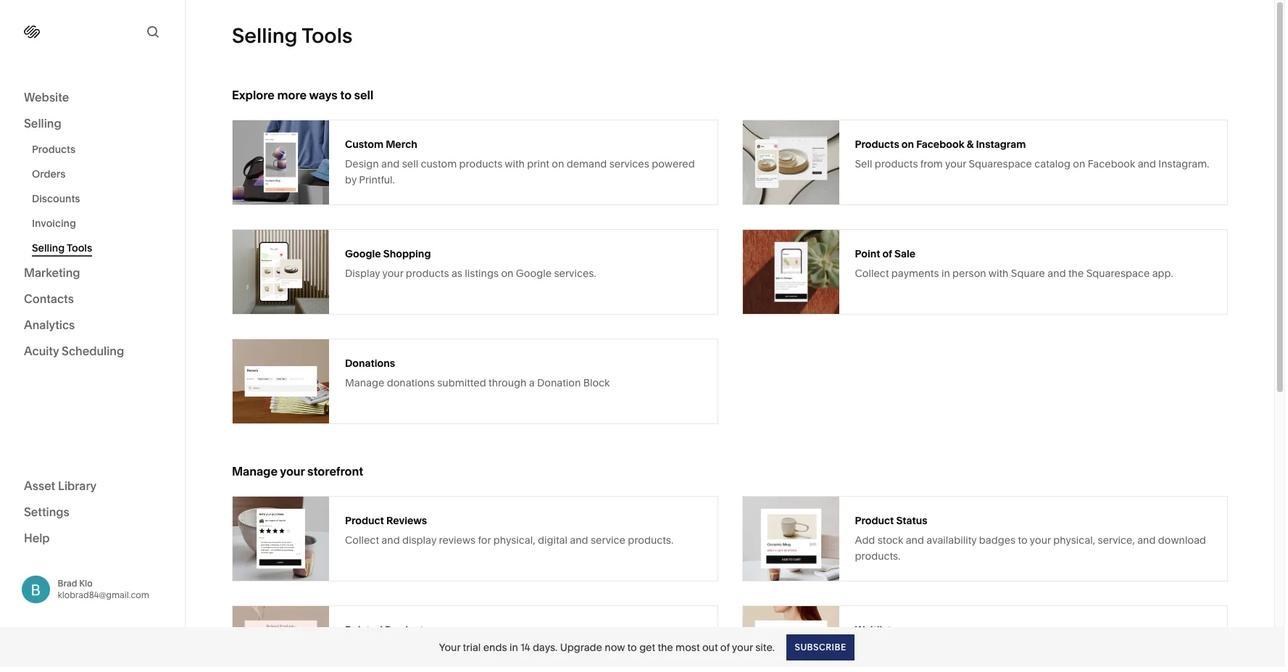 Task type: locate. For each thing, give the bounding box(es) containing it.
donations manage donations submitted through a donation block
[[345, 356, 610, 389]]

0 horizontal spatial squarespace
[[969, 157, 1033, 170]]

1 horizontal spatial physical,
[[1054, 533, 1096, 546]]

1 horizontal spatial the
[[1069, 267, 1084, 280]]

products right the custom
[[459, 157, 503, 170]]

products inside the google shopping display your products as listings on google services.
[[406, 267, 449, 280]]

services.
[[554, 267, 597, 280]]

to right badges
[[1019, 533, 1028, 546]]

&
[[967, 137, 974, 150]]

1 horizontal spatial products.
[[855, 549, 901, 562]]

products up orders
[[32, 143, 76, 156]]

orders link
[[32, 162, 169, 186]]

0 vertical spatial facebook
[[917, 137, 965, 150]]

sell
[[354, 88, 374, 102], [402, 157, 419, 170]]

download
[[1159, 533, 1207, 546]]

0 horizontal spatial sell
[[354, 88, 374, 102]]

for
[[478, 533, 491, 546]]

to
[[340, 88, 352, 102], [1019, 533, 1028, 546], [628, 641, 637, 654]]

0 vertical spatial sell
[[354, 88, 374, 102]]

sell inside custom merch design and sell custom products with print on demand services powered by printful.
[[402, 157, 419, 170]]

and left instagram.
[[1138, 157, 1157, 170]]

products
[[855, 137, 900, 150], [32, 143, 76, 156], [385, 623, 430, 636]]

on inside the google shopping display your products as listings on google services.
[[501, 267, 514, 280]]

1 horizontal spatial product
[[855, 514, 894, 527]]

google left services.
[[516, 267, 552, 280]]

product left reviews
[[345, 514, 384, 527]]

sell down merch
[[402, 157, 419, 170]]

in left 14 on the bottom of the page
[[510, 641, 518, 654]]

get
[[640, 641, 656, 654]]

product up the add
[[855, 514, 894, 527]]

discounts link
[[32, 186, 169, 211]]

marketing
[[24, 265, 80, 280]]

sell right 'ways'
[[354, 88, 374, 102]]

print
[[527, 157, 550, 170]]

service,
[[1098, 533, 1135, 546]]

reviews
[[386, 514, 427, 527]]

0 vertical spatial manage
[[345, 376, 385, 389]]

storefront
[[308, 464, 363, 479]]

selling inside selling link
[[24, 116, 61, 131]]

selling
[[232, 23, 298, 48], [24, 116, 61, 131], [32, 241, 65, 255]]

collect down point
[[855, 267, 889, 280]]

physical, right for
[[494, 533, 536, 546]]

products inside custom merch design and sell custom products with print on demand services powered by printful.
[[459, 157, 503, 170]]

products for products
[[32, 143, 76, 156]]

and down status
[[906, 533, 925, 546]]

1 vertical spatial the
[[658, 641, 674, 654]]

0 vertical spatial collect
[[855, 267, 889, 280]]

collect inside point of sale collect payments in person with square and the squarespace app.
[[855, 267, 889, 280]]

upgrade
[[560, 641, 603, 654]]

1 horizontal spatial to
[[628, 641, 637, 654]]

selling tools down invoicing
[[32, 241, 92, 255]]

1 vertical spatial of
[[721, 641, 730, 654]]

ways
[[309, 88, 338, 102]]

0 horizontal spatial with
[[505, 157, 525, 170]]

2 vertical spatial to
[[628, 641, 637, 654]]

of inside point of sale collect payments in person with square and the squarespace app.
[[883, 247, 893, 260]]

0 vertical spatial tools
[[302, 23, 353, 48]]

0 vertical spatial squarespace
[[969, 157, 1033, 170]]

the right square
[[1069, 267, 1084, 280]]

contacts
[[24, 292, 74, 306]]

and inside products on facebook & instagram sell products from your squarespace catalog on facebook and instagram.
[[1138, 157, 1157, 170]]

selling tools
[[232, 23, 353, 48], [32, 241, 92, 255]]

subscribe
[[795, 641, 846, 652]]

site.
[[756, 641, 775, 654]]

orders
[[32, 168, 66, 181]]

2 horizontal spatial products
[[855, 137, 900, 150]]

your right 'from'
[[946, 157, 967, 170]]

0 horizontal spatial to
[[340, 88, 352, 102]]

app.
[[1153, 267, 1174, 280]]

collect inside 'product reviews collect and display reviews for physical, digital and service products.'
[[345, 533, 379, 546]]

and right square
[[1048, 267, 1066, 280]]

manage
[[345, 376, 385, 389], [232, 464, 278, 479]]

products down shopping
[[406, 267, 449, 280]]

1 horizontal spatial facebook
[[1088, 157, 1136, 170]]

with right person
[[989, 267, 1009, 280]]

products.
[[628, 533, 674, 546], [855, 549, 901, 562]]

the right get
[[658, 641, 674, 654]]

1 vertical spatial with
[[989, 267, 1009, 280]]

listings
[[465, 267, 499, 280]]

your right badges
[[1030, 533, 1051, 546]]

1 vertical spatial collect
[[345, 533, 379, 546]]

facebook up 'from'
[[917, 137, 965, 150]]

1 vertical spatial selling
[[24, 116, 61, 131]]

0 horizontal spatial tools
[[67, 241, 92, 255]]

1 vertical spatial google
[[516, 267, 552, 280]]

squarespace down instagram
[[969, 157, 1033, 170]]

1 horizontal spatial with
[[989, 267, 1009, 280]]

and up printful. on the left
[[381, 157, 400, 170]]

product for collect
[[345, 514, 384, 527]]

0 vertical spatial selling
[[232, 23, 298, 48]]

the inside point of sale collect payments in person with square and the squarespace app.
[[1069, 267, 1084, 280]]

0 horizontal spatial product
[[345, 514, 384, 527]]

0 horizontal spatial collect
[[345, 533, 379, 546]]

products
[[459, 157, 503, 170], [875, 157, 918, 170], [406, 267, 449, 280]]

products. right service
[[628, 533, 674, 546]]

brad klo klobrad84@gmail.com
[[58, 578, 149, 600]]

most
[[676, 641, 700, 654]]

digital
[[538, 533, 568, 546]]

squarespace left app.
[[1087, 267, 1150, 280]]

your
[[439, 641, 461, 654]]

products inside products on facebook & instagram sell products from your squarespace catalog on facebook and instagram.
[[855, 137, 900, 150]]

products. down the add
[[855, 549, 901, 562]]

2 horizontal spatial to
[[1019, 533, 1028, 546]]

1 vertical spatial facebook
[[1088, 157, 1136, 170]]

1 horizontal spatial collect
[[855, 267, 889, 280]]

2 vertical spatial selling
[[32, 241, 65, 255]]

1 vertical spatial manage
[[232, 464, 278, 479]]

on right print
[[552, 157, 564, 170]]

products for with
[[459, 157, 503, 170]]

invoicing link
[[32, 211, 169, 236]]

asset
[[24, 478, 55, 493]]

1 vertical spatial selling tools
[[32, 241, 92, 255]]

in
[[942, 267, 951, 280], [510, 641, 518, 654]]

your inside the product status add stock and availability badges to your physical, service, and download products.
[[1030, 533, 1051, 546]]

and right digital
[[570, 533, 589, 546]]

reviews
[[439, 533, 476, 546]]

the
[[1069, 267, 1084, 280], [658, 641, 674, 654]]

1 horizontal spatial of
[[883, 247, 893, 260]]

products right the sell
[[875, 157, 918, 170]]

to left get
[[628, 641, 637, 654]]

with
[[505, 157, 525, 170], [989, 267, 1009, 280]]

tools inside selling tools link
[[67, 241, 92, 255]]

of
[[883, 247, 893, 260], [721, 641, 730, 654]]

the for squarespace
[[1069, 267, 1084, 280]]

products. inside 'product reviews collect and display reviews for physical, digital and service products.'
[[628, 533, 674, 546]]

0 horizontal spatial products.
[[628, 533, 674, 546]]

selling down website
[[24, 116, 61, 131]]

1 vertical spatial products.
[[855, 549, 901, 562]]

1 vertical spatial sell
[[402, 157, 419, 170]]

0 horizontal spatial products
[[406, 267, 449, 280]]

in left person
[[942, 267, 951, 280]]

marketing link
[[24, 265, 161, 282]]

selling up 'explore' on the top of the page
[[232, 23, 298, 48]]

the for most
[[658, 641, 674, 654]]

products right the related at the bottom left
[[385, 623, 430, 636]]

1 horizontal spatial squarespace
[[1087, 267, 1150, 280]]

0 horizontal spatial google
[[345, 247, 381, 260]]

0 vertical spatial products.
[[628, 533, 674, 546]]

squarespace
[[969, 157, 1033, 170], [1087, 267, 1150, 280]]

facebook right catalog
[[1088, 157, 1136, 170]]

0 horizontal spatial manage
[[232, 464, 278, 479]]

products inside "link"
[[32, 143, 76, 156]]

products up the sell
[[855, 137, 900, 150]]

on
[[902, 137, 915, 150], [552, 157, 564, 170], [1073, 157, 1086, 170], [501, 267, 514, 280]]

0 horizontal spatial the
[[658, 641, 674, 654]]

1 vertical spatial in
[[510, 641, 518, 654]]

0 vertical spatial selling tools
[[232, 23, 353, 48]]

1 horizontal spatial in
[[942, 267, 951, 280]]

0 horizontal spatial in
[[510, 641, 518, 654]]

submitted
[[437, 376, 486, 389]]

0 vertical spatial to
[[340, 88, 352, 102]]

product reviews collect and display reviews for physical, digital and service products.
[[345, 514, 674, 546]]

website link
[[24, 89, 161, 107]]

google up display
[[345, 247, 381, 260]]

0 vertical spatial in
[[942, 267, 951, 280]]

2 horizontal spatial products
[[875, 157, 918, 170]]

status
[[897, 514, 928, 527]]

1 horizontal spatial products
[[385, 623, 430, 636]]

asset library
[[24, 478, 97, 493]]

product inside 'product reviews collect and display reviews for physical, digital and service products.'
[[345, 514, 384, 527]]

product inside the product status add stock and availability badges to your physical, service, and download products.
[[855, 514, 894, 527]]

with for products
[[505, 157, 525, 170]]

1 vertical spatial squarespace
[[1087, 267, 1150, 280]]

to right 'ways'
[[340, 88, 352, 102]]

with left print
[[505, 157, 525, 170]]

selling up marketing
[[32, 241, 65, 255]]

badges
[[980, 533, 1016, 546]]

with inside custom merch design and sell custom products with print on demand services powered by printful.
[[505, 157, 525, 170]]

custom merch design and sell custom products with print on demand services powered by printful.
[[345, 137, 695, 186]]

selling tools up more
[[232, 23, 353, 48]]

on right listings
[[501, 267, 514, 280]]

of right out
[[721, 641, 730, 654]]

1 product from the left
[[345, 514, 384, 527]]

1 horizontal spatial manage
[[345, 376, 385, 389]]

powered
[[652, 157, 695, 170]]

and
[[381, 157, 400, 170], [1138, 157, 1157, 170], [1048, 267, 1066, 280], [382, 533, 400, 546], [570, 533, 589, 546], [906, 533, 925, 546], [1138, 533, 1156, 546]]

your down shopping
[[382, 267, 404, 280]]

your
[[946, 157, 967, 170], [382, 267, 404, 280], [280, 464, 305, 479], [1030, 533, 1051, 546], [732, 641, 753, 654]]

and right service,
[[1138, 533, 1156, 546]]

0 vertical spatial the
[[1069, 267, 1084, 280]]

service
[[591, 533, 626, 546]]

tools up 'ways'
[[302, 23, 353, 48]]

your inside the google shopping display your products as listings on google services.
[[382, 267, 404, 280]]

donations
[[345, 356, 395, 369]]

as
[[452, 267, 463, 280]]

2 product from the left
[[855, 514, 894, 527]]

1 physical, from the left
[[494, 533, 536, 546]]

your left site.
[[732, 641, 753, 654]]

collect
[[855, 267, 889, 280], [345, 533, 379, 546]]

tools up marketing link
[[67, 241, 92, 255]]

1 vertical spatial tools
[[67, 241, 92, 255]]

in inside point of sale collect payments in person with square and the squarespace app.
[[942, 267, 951, 280]]

donation
[[537, 376, 581, 389]]

1 vertical spatial to
[[1019, 533, 1028, 546]]

0 vertical spatial of
[[883, 247, 893, 260]]

collect left 'display'
[[345, 533, 379, 546]]

0 horizontal spatial physical,
[[494, 533, 536, 546]]

1 horizontal spatial products
[[459, 157, 503, 170]]

1 horizontal spatial google
[[516, 267, 552, 280]]

of left sale at the right top
[[883, 247, 893, 260]]

printful.
[[359, 173, 395, 186]]

physical, inside 'product reviews collect and display reviews for physical, digital and service products.'
[[494, 533, 536, 546]]

0 horizontal spatial of
[[721, 641, 730, 654]]

with inside point of sale collect payments in person with square and the squarespace app.
[[989, 267, 1009, 280]]

0 vertical spatial with
[[505, 157, 525, 170]]

products for from
[[875, 157, 918, 170]]

0 horizontal spatial facebook
[[917, 137, 965, 150]]

manage your storefront
[[232, 464, 363, 479]]

physical, left service,
[[1054, 533, 1096, 546]]

0 horizontal spatial products
[[32, 143, 76, 156]]

acuity scheduling
[[24, 344, 124, 358]]

selling link
[[24, 115, 161, 133]]

on left &
[[902, 137, 915, 150]]

2 physical, from the left
[[1054, 533, 1096, 546]]

1 horizontal spatial sell
[[402, 157, 419, 170]]

products inside products on facebook & instagram sell products from your squarespace catalog on facebook and instagram.
[[875, 157, 918, 170]]



Task type: vqa. For each thing, say whether or not it's contained in the screenshot.


Task type: describe. For each thing, give the bounding box(es) containing it.
asset library link
[[24, 478, 161, 495]]

squarespace inside point of sale collect payments in person with square and the squarespace app.
[[1087, 267, 1150, 280]]

instagram.
[[1159, 157, 1210, 170]]

out
[[703, 641, 718, 654]]

and inside point of sale collect payments in person with square and the squarespace app.
[[1048, 267, 1066, 280]]

klobrad84@gmail.com
[[58, 589, 149, 600]]

your left 'storefront' on the bottom left
[[280, 464, 305, 479]]

catalog
[[1035, 157, 1071, 170]]

days.
[[533, 641, 558, 654]]

square
[[1011, 267, 1046, 280]]

acuity scheduling link
[[24, 343, 161, 360]]

waitlists link
[[742, 605, 1228, 667]]

manage inside donations manage donations submitted through a donation block
[[345, 376, 385, 389]]

sell for and
[[402, 157, 419, 170]]

from
[[921, 157, 943, 170]]

donations
[[387, 376, 435, 389]]

website
[[24, 90, 69, 104]]

explore
[[232, 88, 275, 102]]

product for add
[[855, 514, 894, 527]]

products for products on facebook & instagram sell products from your squarespace catalog on facebook and instagram.
[[855, 137, 900, 150]]

merch
[[386, 137, 417, 150]]

brad
[[58, 578, 77, 589]]

on inside custom merch design and sell custom products with print on demand services powered by printful.
[[552, 157, 564, 170]]

1 horizontal spatial tools
[[302, 23, 353, 48]]

related products link
[[232, 605, 718, 667]]

instagram
[[976, 137, 1026, 150]]

to inside the product status add stock and availability badges to your physical, service, and download products.
[[1019, 533, 1028, 546]]

products. inside the product status add stock and availability badges to your physical, service, and download products.
[[855, 549, 901, 562]]

discounts
[[32, 192, 80, 205]]

point of sale collect payments in person with square and the squarespace app.
[[855, 247, 1174, 280]]

contacts link
[[24, 291, 161, 308]]

0 vertical spatial google
[[345, 247, 381, 260]]

more
[[277, 88, 307, 102]]

and inside custom merch design and sell custom products with print on demand services powered by printful.
[[381, 157, 400, 170]]

sale
[[895, 247, 916, 260]]

display
[[345, 267, 380, 280]]

sell for to
[[354, 88, 374, 102]]

and down reviews
[[382, 533, 400, 546]]

demand
[[567, 157, 607, 170]]

klo
[[79, 578, 93, 589]]

acuity
[[24, 344, 59, 358]]

explore more ways to sell
[[232, 88, 374, 102]]

point
[[855, 247, 881, 260]]

products on facebook & instagram sell products from your squarespace catalog on facebook and instagram.
[[855, 137, 1210, 170]]

now
[[605, 641, 625, 654]]

your inside products on facebook & instagram sell products from your squarespace catalog on facebook and instagram.
[[946, 157, 967, 170]]

with for person
[[989, 267, 1009, 280]]

add
[[855, 533, 876, 546]]

product status add stock and availability badges to your physical, service, and download products.
[[855, 514, 1207, 562]]

14
[[521, 641, 530, 654]]

sell
[[855, 157, 873, 170]]

payments
[[892, 267, 939, 280]]

stock
[[878, 533, 904, 546]]

on right catalog
[[1073, 157, 1086, 170]]

google shopping display your products as listings on google services.
[[345, 247, 597, 280]]

ends
[[483, 641, 507, 654]]

shopping
[[383, 247, 431, 260]]

invoicing
[[32, 217, 76, 230]]

your trial ends in 14 days. upgrade now to get the most out of your site.
[[439, 641, 775, 654]]

related
[[345, 623, 383, 636]]

selling inside selling tools link
[[32, 241, 65, 255]]

selling tools link
[[32, 236, 169, 260]]

settings link
[[24, 504, 161, 521]]

availability
[[927, 533, 977, 546]]

subscribe button
[[787, 634, 854, 660]]

custom
[[421, 157, 457, 170]]

analytics
[[24, 318, 75, 332]]

block
[[584, 376, 610, 389]]

0 horizontal spatial selling tools
[[32, 241, 92, 255]]

related products
[[345, 623, 430, 636]]

waitlists
[[855, 623, 897, 636]]

products link
[[32, 137, 169, 162]]

settings
[[24, 504, 70, 519]]

design
[[345, 157, 379, 170]]

custom
[[345, 137, 384, 150]]

1 horizontal spatial selling tools
[[232, 23, 353, 48]]

by
[[345, 173, 357, 186]]

library
[[58, 478, 97, 493]]

person
[[953, 267, 987, 280]]

services
[[610, 157, 650, 170]]

display
[[402, 533, 437, 546]]

through
[[489, 376, 527, 389]]

help link
[[24, 530, 50, 546]]

physical, inside the product status add stock and availability badges to your physical, service, and download products.
[[1054, 533, 1096, 546]]

squarespace inside products on facebook & instagram sell products from your squarespace catalog on facebook and instagram.
[[969, 157, 1033, 170]]

a
[[529, 376, 535, 389]]

analytics link
[[24, 317, 161, 334]]



